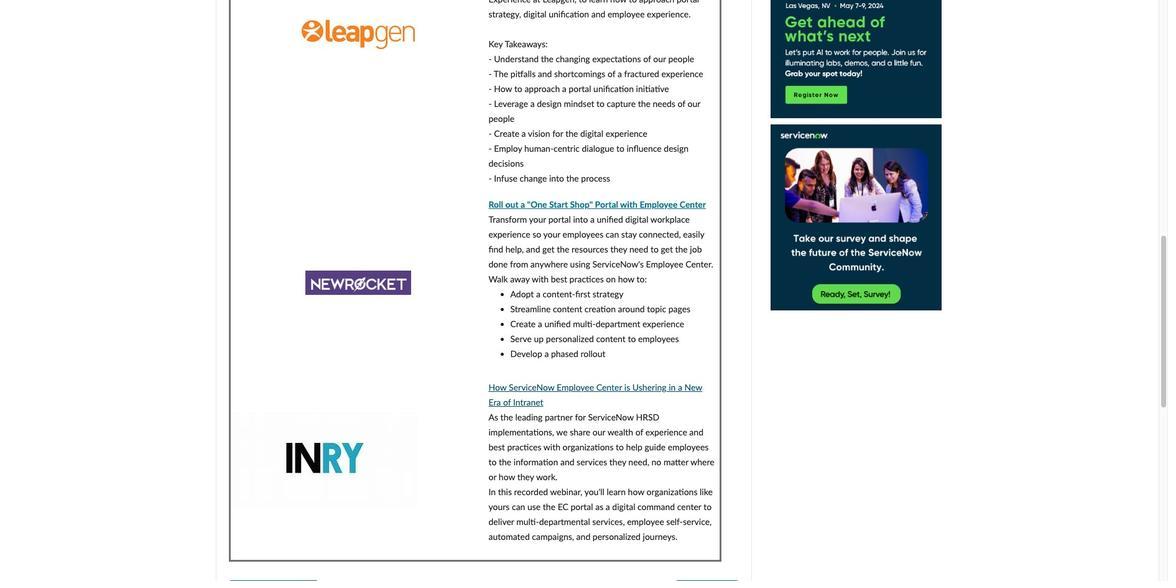 Task type: vqa. For each thing, say whether or not it's contained in the screenshot.
For in the How ServiceNow Employee Center is Ushering in a New Era of Intranet As the leading partner for ServiceNow HRSD implementations, we share our wealth of experience and best practices with organizations to help guide employees to the information and services they need, no matter where or how they work. In this recorded webinar, you'll learn how organizations like yours can use the EC portal as a digital command center to deliver multi-departmental services, employee self-service, automated campaigns, and personalized journeys.
yes



Task type: locate. For each thing, give the bounding box(es) containing it.
your down ""one"
[[529, 214, 547, 224]]

how
[[618, 274, 635, 284], [499, 472, 515, 482], [628, 486, 645, 497]]

they left need,
[[610, 457, 627, 467]]

0 vertical spatial how
[[618, 274, 635, 284]]

0 vertical spatial our
[[654, 53, 666, 64]]

digital up the stay
[[626, 214, 649, 224]]

work.
[[536, 472, 558, 482]]

unified
[[597, 214, 623, 224], [545, 318, 571, 329]]

practices down implementations,
[[507, 442, 542, 452]]

digital inside how servicenow employee center is ushering in a new era of intranet as the leading partner for servicenow hrsd implementations, we share our wealth of experience and best practices with organizations to help guide employees to the information and services they need, no matter where or how they work. in this recorded webinar, you'll learn how organizations like yours can use the ec portal as a digital command center to deliver multi-departmental services, employee self-service, automated campaigns, and personalized journeys.
[[613, 501, 636, 512]]

employee
[[640, 199, 678, 209], [646, 259, 684, 269], [557, 382, 594, 392]]

1 vertical spatial they
[[610, 457, 627, 467]]

2 vertical spatial employee
[[557, 382, 594, 392]]

center
[[680, 199, 706, 209], [597, 382, 623, 392]]

0 horizontal spatial for
[[553, 128, 564, 139]]

for up centric
[[553, 128, 564, 139]]

0 horizontal spatial organizations
[[563, 442, 614, 452]]

fractured
[[625, 68, 660, 79]]

how inside roll out a "one start shop" portal with employee center transform your portal into a unified digital workplace experience so your employees can stay connected, easily find help, and get the resources they need to get the job done from anywhere using servicenow's employee center. walk away with best practices on how to: adopt a content-first strategy streamline content creation around topic pages create a unified multi-department experience serve up personalized content to employees develop a phased rollout
[[618, 274, 635, 284]]

2 vertical spatial digital
[[613, 501, 636, 512]]

multi- inside roll out a "one start shop" portal with employee center transform your portal into a unified digital workplace experience so your employees can stay connected, easily find help, and get the resources they need to get the job done from anywhere using servicenow's employee center. walk away with best practices on how to: adopt a content-first strategy streamline content creation around topic pages create a unified multi-department experience serve up personalized content to employees develop a phased rollout
[[573, 318, 596, 329]]

digital down learn
[[613, 501, 636, 512]]

for inside key takeaways: - understand the changing expectations of our people - the pitfalls and shortcomings of a fractured experience - how to approach a portal unification initiative - leverage a design mindset to capture the needs of our people - create a vision for the digital experience - employ human-centric dialogue to influence design decisions - infuse change into the process
[[553, 128, 564, 139]]

design
[[537, 98, 562, 109], [664, 143, 689, 153]]

1 horizontal spatial content
[[597, 333, 626, 344]]

into inside key takeaways: - understand the changing expectations of our people - the pitfalls and shortcomings of a fractured experience - how to approach a portal unification initiative - leverage a design mindset to capture the needs of our people - create a vision for the digital experience - employ human-centric dialogue to influence design decisions - infuse change into the process
[[550, 173, 564, 183]]

your right so
[[544, 229, 561, 239]]

organizations up command
[[647, 486, 698, 497]]

you'll
[[585, 486, 605, 497]]

to down the pitfalls
[[515, 83, 523, 94]]

unified down content-
[[545, 318, 571, 329]]

the
[[541, 53, 554, 64], [638, 98, 651, 109], [566, 128, 578, 139], [567, 173, 579, 183], [557, 244, 570, 254], [676, 244, 688, 254], [501, 412, 513, 422], [499, 457, 512, 467], [543, 501, 556, 512]]

our right share
[[593, 427, 606, 437]]

digital inside roll out a "one start shop" portal with employee center transform your portal into a unified digital workplace experience so your employees can stay connected, easily find help, and get the resources they need to get the job done from anywhere using servicenow's employee center. walk away with best practices on how to: adopt a content-first strategy streamline content creation around topic pages create a unified multi-department experience serve up personalized content to employees develop a phased rollout
[[626, 214, 649, 224]]

start
[[550, 199, 568, 209]]

servicenow up intranet
[[509, 382, 555, 392]]

with right portal
[[621, 199, 638, 209]]

content down content-
[[553, 303, 583, 314]]

1 - from the top
[[489, 53, 492, 64]]

1 horizontal spatial can
[[606, 229, 619, 239]]

best inside roll out a "one start shop" portal with employee center transform your portal into a unified digital workplace experience so your employees can stay connected, easily find help, and get the resources they need to get the job done from anywhere using servicenow's employee center. walk away with best practices on how to: adopt a content-first strategy streamline content creation around topic pages create a unified multi-department experience serve up personalized content to employees develop a phased rollout
[[551, 274, 568, 284]]

create inside key takeaways: - understand the changing expectations of our people - the pitfalls and shortcomings of a fractured experience - how to approach a portal unification initiative - leverage a design mindset to capture the needs of our people - create a vision for the digital experience - employ human-centric dialogue to influence design decisions - infuse change into the process
[[494, 128, 520, 139]]

0 vertical spatial employee
[[640, 199, 678, 209]]

employees inside how servicenow employee center is ushering in a new era of intranet as the leading partner for servicenow hrsd implementations, we share our wealth of experience and best practices with organizations to help guide employees to the information and services they need, no matter where or how they work. in this recorded webinar, you'll learn how organizations like yours can use the ec portal as a digital command center to deliver multi-departmental services, employee self-service, automated campaigns, and personalized journeys.
[[668, 442, 709, 452]]

1 vertical spatial digital
[[626, 214, 649, 224]]

2 horizontal spatial our
[[688, 98, 701, 109]]

0 vertical spatial portal
[[569, 83, 592, 94]]

help,
[[506, 244, 524, 254]]

create
[[494, 128, 520, 139], [511, 318, 536, 329]]

capture
[[607, 98, 636, 109]]

how up 'era'
[[489, 382, 507, 392]]

1 vertical spatial how
[[489, 382, 507, 392]]

1 vertical spatial can
[[512, 501, 526, 512]]

experience up guide
[[646, 427, 688, 437]]

digital up dialogue
[[581, 128, 604, 139]]

0 horizontal spatial best
[[489, 442, 505, 452]]

0 vertical spatial employees
[[563, 229, 604, 239]]

employees
[[563, 229, 604, 239], [639, 333, 679, 344], [668, 442, 709, 452]]

to right dialogue
[[617, 143, 625, 153]]

1 vertical spatial employee
[[646, 259, 684, 269]]

with down anywhere
[[532, 274, 549, 284]]

practices
[[570, 274, 604, 284], [507, 442, 542, 452]]

2 - from the top
[[489, 68, 492, 79]]

1 vertical spatial create
[[511, 318, 536, 329]]

2 get from the left
[[661, 244, 673, 254]]

your
[[529, 214, 547, 224], [544, 229, 561, 239]]

0 vertical spatial center
[[680, 199, 706, 209]]

portal inside roll out a "one start shop" portal with employee center transform your portal into a unified digital workplace experience so your employees can stay connected, easily find help, and get the resources they need to get the job done from anywhere using servicenow's employee center. walk away with best practices on how to: adopt a content-first strategy streamline content creation around topic pages create a unified multi-department experience serve up personalized content to employees develop a phased rollout
[[549, 214, 571, 224]]

create up employ
[[494, 128, 520, 139]]

a left phased
[[545, 348, 549, 359]]

0 horizontal spatial people
[[489, 113, 515, 124]]

best up content-
[[551, 274, 568, 284]]

our
[[654, 53, 666, 64], [688, 98, 701, 109], [593, 427, 606, 437]]

portal inside key takeaways: - understand the changing expectations of our people - the pitfalls and shortcomings of a fractured experience - how to approach a portal unification initiative - leverage a design mindset to capture the needs of our people - create a vision for the digital experience - employ human-centric dialogue to influence design decisions - infuse change into the process
[[569, 83, 592, 94]]

0 vertical spatial they
[[611, 244, 628, 254]]

design right influence
[[664, 143, 689, 153]]

into down shop"
[[573, 214, 588, 224]]

2 vertical spatial with
[[544, 442, 561, 452]]

to down the like
[[704, 501, 712, 512]]

into right change
[[550, 173, 564, 183]]

to right need
[[651, 244, 659, 254]]

0 horizontal spatial unified
[[545, 318, 571, 329]]

employee up the 'to:'
[[646, 259, 684, 269]]

vision
[[528, 128, 551, 139]]

and down so
[[526, 244, 541, 254]]

0 vertical spatial practices
[[570, 274, 604, 284]]

0 horizontal spatial servicenow
[[509, 382, 555, 392]]

1 horizontal spatial servicenow
[[588, 412, 634, 422]]

leverage
[[494, 98, 528, 109]]

can inside how servicenow employee center is ushering in a new era of intranet as the leading partner for servicenow hrsd implementations, we share our wealth of experience and best practices with organizations to help guide employees to the information and services they need, no matter where or how they work. in this recorded webinar, you'll learn how organizations like yours can use the ec portal as a digital command center to deliver multi-departmental services, employee self-service, automated campaigns, and personalized journeys.
[[512, 501, 526, 512]]

yours
[[489, 501, 510, 512]]

3 - from the top
[[489, 83, 492, 94]]

webinar,
[[550, 486, 583, 497]]

how right learn
[[628, 486, 645, 497]]

done
[[489, 259, 508, 269]]

our right needs on the top of the page
[[688, 98, 701, 109]]

0 vertical spatial people
[[669, 53, 695, 64]]

get
[[543, 244, 555, 254], [661, 244, 673, 254]]

1 vertical spatial for
[[575, 412, 586, 422]]

streamline
[[511, 303, 551, 314]]

portal down start
[[549, 214, 571, 224]]

portal left as
[[571, 501, 594, 512]]

wealth
[[608, 427, 634, 437]]

get down connected,
[[661, 244, 673, 254]]

people up initiative
[[669, 53, 695, 64]]

a right "in"
[[678, 382, 683, 392]]

experience down 'topic'
[[643, 318, 685, 329]]

best inside how servicenow employee center is ushering in a new era of intranet as the leading partner for servicenow hrsd implementations, we share our wealth of experience and best practices with organizations to help guide employees to the information and services they need, no matter where or how they work. in this recorded webinar, you'll learn how organizations like yours can use the ec portal as a digital command center to deliver multi-departmental services, employee self-service, automated campaigns, and personalized journeys.
[[489, 442, 505, 452]]

the right 'as'
[[501, 412, 513, 422]]

departmental
[[539, 516, 590, 527]]

campaigns,
[[532, 531, 574, 542]]

the left process
[[567, 173, 579, 183]]

organizations
[[563, 442, 614, 452], [647, 486, 698, 497]]

help
[[626, 442, 643, 452]]

and inside key takeaways: - understand the changing expectations of our people - the pitfalls and shortcomings of a fractured experience - how to approach a portal unification initiative - leverage a design mindset to capture the needs of our people - create a vision for the digital experience - employ human-centric dialogue to influence design decisions - infuse change into the process
[[538, 68, 552, 79]]

need,
[[629, 457, 650, 467]]

mindset
[[564, 98, 595, 109]]

initiative
[[636, 83, 670, 94]]

0 horizontal spatial content
[[553, 303, 583, 314]]

content
[[553, 303, 583, 314], [597, 333, 626, 344]]

and up approach
[[538, 68, 552, 79]]

practices inside roll out a "one start shop" portal with employee center transform your portal into a unified digital workplace experience so your employees can stay connected, easily find help, and get the resources they need to get the job done from anywhere using servicenow's employee center. walk away with best practices on how to: adopt a content-first strategy streamline content creation around topic pages create a unified multi-department experience serve up personalized content to employees develop a phased rollout
[[570, 274, 604, 284]]

1 horizontal spatial practices
[[570, 274, 604, 284]]

center up workplace
[[680, 199, 706, 209]]

center left is
[[597, 382, 623, 392]]

around
[[618, 303, 645, 314]]

personalized down services,
[[593, 531, 641, 542]]

with down we
[[544, 442, 561, 452]]

center
[[678, 501, 702, 512]]

how inside key takeaways: - understand the changing expectations of our people - the pitfalls and shortcomings of a fractured experience - how to approach a portal unification initiative - leverage a design mindset to capture the needs of our people - create a vision for the digital experience - employ human-centric dialogue to influence design decisions - infuse change into the process
[[494, 83, 512, 94]]

create up serve
[[511, 318, 536, 329]]

how inside how servicenow employee center is ushering in a new era of intranet as the leading partner for servicenow hrsd implementations, we share our wealth of experience and best practices with organizations to help guide employees to the information and services they need, no matter where or how they work. in this recorded webinar, you'll learn how organizations like yours can use the ec portal as a digital command center to deliver multi-departmental services, employee self-service, automated campaigns, and personalized journeys.
[[489, 382, 507, 392]]

0 vertical spatial for
[[553, 128, 564, 139]]

1 horizontal spatial center
[[680, 199, 706, 209]]

1 horizontal spatial for
[[575, 412, 586, 422]]

using
[[570, 259, 591, 269]]

how right on
[[618, 274, 635, 284]]

1 vertical spatial practices
[[507, 442, 542, 452]]

0 vertical spatial can
[[606, 229, 619, 239]]

0 vertical spatial your
[[529, 214, 547, 224]]

services,
[[593, 516, 625, 527]]

expectations
[[593, 53, 641, 64]]

2 vertical spatial our
[[593, 427, 606, 437]]

and up the where
[[690, 427, 704, 437]]

where
[[691, 457, 715, 467]]

1 vertical spatial portal
[[549, 214, 571, 224]]

unified down portal
[[597, 214, 623, 224]]

they up servicenow's
[[611, 244, 628, 254]]

hrsd
[[636, 412, 660, 422]]

how servicenow employee center is ushering in a new era of intranet as the leading partner for servicenow hrsd implementations, we share our wealth of experience and best practices with organizations to help guide employees to the information and services they need, no matter where or how they work. in this recorded webinar, you'll learn how organizations like yours can use the ec portal as a digital command center to deliver multi-departmental services, employee self-service, automated campaigns, and personalized journeys.
[[489, 382, 715, 542]]

1 vertical spatial content
[[597, 333, 626, 344]]

0 vertical spatial design
[[537, 98, 562, 109]]

of
[[644, 53, 651, 64], [608, 68, 616, 79], [678, 98, 686, 109], [503, 397, 511, 407], [636, 427, 644, 437]]

multi- down creation
[[573, 318, 596, 329]]

we
[[557, 427, 568, 437]]

information
[[514, 457, 559, 467]]

for up share
[[575, 412, 586, 422]]

of up help
[[636, 427, 644, 437]]

to:
[[637, 274, 647, 284]]

change
[[520, 173, 547, 183]]

our up the "fractured"
[[654, 53, 666, 64]]

a up the "mindset"
[[563, 83, 567, 94]]

1 vertical spatial best
[[489, 442, 505, 452]]

2 vertical spatial portal
[[571, 501, 594, 512]]

adopt
[[511, 289, 534, 299]]

0 vertical spatial into
[[550, 173, 564, 183]]

employees up 'resources'
[[563, 229, 604, 239]]

as
[[596, 501, 604, 512]]

1 horizontal spatial our
[[654, 53, 666, 64]]

0 vertical spatial personalized
[[546, 333, 594, 344]]

personalized inside how servicenow employee center is ushering in a new era of intranet as the leading partner for servicenow hrsd implementations, we share our wealth of experience and best practices with organizations to help guide employees to the information and services they need, no matter where or how they work. in this recorded webinar, you'll learn how organizations like yours can use the ec portal as a digital command center to deliver multi-departmental services, employee self-service, automated campaigns, and personalized journeys.
[[593, 531, 641, 542]]

0 vertical spatial how
[[494, 83, 512, 94]]

they up "recorded"
[[518, 472, 534, 482]]

intranet
[[513, 397, 544, 407]]

learn
[[607, 486, 626, 497]]

anywhere
[[531, 259, 568, 269]]

can left use
[[512, 501, 526, 512]]

the left 'job'
[[676, 244, 688, 254]]

how right or
[[499, 472, 515, 482]]

0 vertical spatial create
[[494, 128, 520, 139]]

employee up partner
[[557, 382, 594, 392]]

centric
[[554, 143, 580, 153]]

develop
[[511, 348, 543, 359]]

0 horizontal spatial multi-
[[517, 516, 539, 527]]

into inside roll out a "one start shop" portal with employee center transform your portal into a unified digital workplace experience so your employees can stay connected, easily find help, and get the resources they need to get the job done from anywhere using servicenow's employee center. walk away with best practices on how to: adopt a content-first strategy streamline content creation around topic pages create a unified multi-department experience serve up personalized content to employees develop a phased rollout
[[573, 214, 588, 224]]

1 horizontal spatial people
[[669, 53, 695, 64]]

0 horizontal spatial into
[[550, 173, 564, 183]]

employees up 'matter'
[[668, 442, 709, 452]]

portal inside how servicenow employee center is ushering in a new era of intranet as the leading partner for servicenow hrsd implementations, we share our wealth of experience and best practices with organizations to help guide employees to the information and services they need, no matter where or how they work. in this recorded webinar, you'll learn how organizations like yours can use the ec portal as a digital command center to deliver multi-departmental services, employee self-service, automated campaigns, and personalized journeys.
[[571, 501, 594, 512]]

content down department
[[597, 333, 626, 344]]

1 horizontal spatial design
[[664, 143, 689, 153]]

changing
[[556, 53, 590, 64]]

workplace
[[651, 214, 690, 224]]

how down the
[[494, 83, 512, 94]]

employees down 'topic'
[[639, 333, 679, 344]]

shop"
[[570, 199, 593, 209]]

1 vertical spatial center
[[597, 382, 623, 392]]

portal down shortcomings
[[569, 83, 592, 94]]

experience up influence
[[606, 128, 648, 139]]

design down approach
[[537, 98, 562, 109]]

implementations,
[[489, 427, 555, 437]]

5 - from the top
[[489, 128, 492, 139]]

practices up first
[[570, 274, 604, 284]]

multi- down use
[[517, 516, 539, 527]]

0 horizontal spatial center
[[597, 382, 623, 392]]

of up unification
[[608, 68, 616, 79]]

and down departmental at the bottom of page
[[577, 531, 591, 542]]

0 vertical spatial organizations
[[563, 442, 614, 452]]

services
[[577, 457, 608, 467]]

digital
[[581, 128, 604, 139], [626, 214, 649, 224], [613, 501, 636, 512]]

from
[[510, 259, 529, 269]]

a down roll out a "one start shop" portal with employee center link
[[591, 214, 595, 224]]

practices inside how servicenow employee center is ushering in a new era of intranet as the leading partner for servicenow hrsd implementations, we share our wealth of experience and best practices with organizations to help guide employees to the information and services they need, no matter where or how they work. in this recorded webinar, you'll learn how organizations like yours can use the ec portal as a digital command center to deliver multi-departmental services, employee self-service, automated campaigns, and personalized journeys.
[[507, 442, 542, 452]]

4 - from the top
[[489, 98, 492, 109]]

can left the stay
[[606, 229, 619, 239]]

1 vertical spatial your
[[544, 229, 561, 239]]

of right needs on the top of the page
[[678, 98, 686, 109]]

to up or
[[489, 457, 497, 467]]

0 horizontal spatial our
[[593, 427, 606, 437]]

1 vertical spatial servicenow
[[588, 412, 634, 422]]

0 horizontal spatial get
[[543, 244, 555, 254]]

the left ec
[[543, 501, 556, 512]]

get up anywhere
[[543, 244, 555, 254]]

need
[[630, 244, 649, 254]]

0 horizontal spatial practices
[[507, 442, 542, 452]]

personalized up phased
[[546, 333, 594, 344]]

0 horizontal spatial can
[[512, 501, 526, 512]]

servicenow
[[509, 382, 555, 392], [588, 412, 634, 422]]

0 vertical spatial multi-
[[573, 318, 596, 329]]

1 horizontal spatial multi-
[[573, 318, 596, 329]]

1 horizontal spatial into
[[573, 214, 588, 224]]

servicenow up the 'wealth'
[[588, 412, 634, 422]]

best down implementations,
[[489, 442, 505, 452]]

ushering
[[633, 382, 667, 392]]

1 vertical spatial into
[[573, 214, 588, 224]]

7 - from the top
[[489, 173, 492, 183]]

organizations up services
[[563, 442, 614, 452]]

people down leverage
[[489, 113, 515, 124]]

1 vertical spatial personalized
[[593, 531, 641, 542]]

is
[[625, 382, 631, 392]]

0 vertical spatial best
[[551, 274, 568, 284]]

employee up workplace
[[640, 199, 678, 209]]

1 horizontal spatial get
[[661, 244, 673, 254]]

0 vertical spatial content
[[553, 303, 583, 314]]

1 vertical spatial people
[[489, 113, 515, 124]]

0 vertical spatial digital
[[581, 128, 604, 139]]

2 vertical spatial employees
[[668, 442, 709, 452]]

1 vertical spatial multi-
[[517, 516, 539, 527]]

1 vertical spatial organizations
[[647, 486, 698, 497]]

0 vertical spatial unified
[[597, 214, 623, 224]]

1 vertical spatial design
[[664, 143, 689, 153]]

center inside roll out a "one start shop" portal with employee center transform your portal into a unified digital workplace experience so your employees can stay connected, easily find help, and get the resources they need to get the job done from anywhere using servicenow's employee center. walk away with best practices on how to: adopt a content-first strategy streamline content creation around topic pages create a unified multi-department experience serve up personalized content to employees develop a phased rollout
[[680, 199, 706, 209]]

1 vertical spatial how
[[499, 472, 515, 482]]

1 horizontal spatial best
[[551, 274, 568, 284]]

0 horizontal spatial design
[[537, 98, 562, 109]]



Task type: describe. For each thing, give the bounding box(es) containing it.
era
[[489, 397, 501, 407]]

self-
[[667, 516, 683, 527]]

employee inside how servicenow employee center is ushering in a new era of intranet as the leading partner for servicenow hrsd implementations, we share our wealth of experience and best practices with organizations to help guide employees to the information and services they need, no matter where or how they work. in this recorded webinar, you'll learn how organizations like yours can use the ec portal as a digital command center to deliver multi-departmental services, employee self-service, automated campaigns, and personalized journeys.
[[557, 382, 594, 392]]

automated
[[489, 531, 530, 542]]

approach
[[525, 83, 560, 94]]

so
[[533, 229, 542, 239]]

in
[[669, 382, 676, 392]]

6 - from the top
[[489, 143, 492, 153]]

use
[[528, 501, 541, 512]]

roll
[[489, 199, 504, 209]]

a right adopt
[[536, 289, 541, 299]]

a down expectations
[[618, 68, 622, 79]]

pitfalls
[[511, 68, 536, 79]]

easily
[[684, 229, 705, 239]]

partner
[[545, 412, 573, 422]]

to left help
[[616, 442, 624, 452]]

influence
[[627, 143, 662, 153]]

new
[[685, 382, 703, 392]]

on
[[606, 274, 616, 284]]

service,
[[683, 516, 712, 527]]

a left vision
[[522, 128, 526, 139]]

experience up initiative
[[662, 68, 704, 79]]

of right 'era'
[[503, 397, 511, 407]]

shortcomings
[[555, 68, 606, 79]]

personalized inside roll out a "one start shop" portal with employee center transform your portal into a unified digital workplace experience so your employees can stay connected, easily find help, and get the resources they need to get the job done from anywhere using servicenow's employee center. walk away with best practices on how to: adopt a content-first strategy streamline content creation around topic pages create a unified multi-department experience serve up personalized content to employees develop a phased rollout
[[546, 333, 594, 344]]

1 horizontal spatial unified
[[597, 214, 623, 224]]

journeys.
[[643, 531, 678, 542]]

experience down transform at the left top of the page
[[489, 229, 531, 239]]

1 vertical spatial with
[[532, 274, 549, 284]]

1 vertical spatial unified
[[545, 318, 571, 329]]

"one
[[527, 199, 547, 209]]

center inside how servicenow employee center is ushering in a new era of intranet as the leading partner for servicenow hrsd implementations, we share our wealth of experience and best practices with organizations to help guide employees to the information and services they need, no matter where or how they work. in this recorded webinar, you'll learn how organizations like yours can use the ec portal as a digital command center to deliver multi-departmental services, employee self-service, automated campaigns, and personalized journeys.
[[597, 382, 623, 392]]

the up centric
[[566, 128, 578, 139]]

or
[[489, 472, 497, 482]]

serve
[[511, 333, 532, 344]]

a down approach
[[531, 98, 535, 109]]

the left "changing"
[[541, 53, 554, 64]]

human-
[[525, 143, 554, 153]]

process
[[582, 173, 611, 183]]

phased
[[551, 348, 579, 359]]

servicenow's
[[593, 259, 644, 269]]

takeaways:
[[505, 38, 548, 49]]

our inside how servicenow employee center is ushering in a new era of intranet as the leading partner for servicenow hrsd implementations, we share our wealth of experience and best practices with organizations to help guide employees to the information and services they need, no matter where or how they work. in this recorded webinar, you'll learn how organizations like yours can use the ec portal as a digital command center to deliver multi-departmental services, employee self-service, automated campaigns, and personalized journeys.
[[593, 427, 606, 437]]

a right as
[[606, 501, 610, 512]]

key
[[489, 38, 503, 49]]

as
[[489, 412, 499, 422]]

1 vertical spatial our
[[688, 98, 701, 109]]

in
[[489, 486, 496, 497]]

needs
[[653, 98, 676, 109]]

1 horizontal spatial organizations
[[647, 486, 698, 497]]

the up anywhere
[[557, 244, 570, 254]]

walk
[[489, 274, 508, 284]]

resources
[[572, 244, 609, 254]]

with inside how servicenow employee center is ushering in a new era of intranet as the leading partner for servicenow hrsd implementations, we share our wealth of experience and best practices with organizations to help guide employees to the information and services they need, no matter where or how they work. in this recorded webinar, you'll learn how organizations like yours can use the ec portal as a digital command center to deliver multi-departmental services, employee self-service, automated campaigns, and personalized journeys.
[[544, 442, 561, 452]]

experience inside how servicenow employee center is ushering in a new era of intranet as the leading partner for servicenow hrsd implementations, we share our wealth of experience and best practices with organizations to help guide employees to the information and services they need, no matter where or how they work. in this recorded webinar, you'll learn how organizations like yours can use the ec portal as a digital command center to deliver multi-departmental services, employee self-service, automated campaigns, and personalized journeys.
[[646, 427, 688, 437]]

content-
[[543, 289, 576, 299]]

can inside roll out a "one start shop" portal with employee center transform your portal into a unified digital workplace experience so your employees can stay connected, easily find help, and get the resources they need to get the job done from anywhere using servicenow's employee center. walk away with best practices on how to: adopt a content-first strategy streamline content creation around topic pages create a unified multi-department experience serve up personalized content to employees develop a phased rollout
[[606, 229, 619, 239]]

2 vertical spatial they
[[518, 472, 534, 482]]

unification
[[594, 83, 634, 94]]

pages
[[669, 303, 691, 314]]

share
[[570, 427, 591, 437]]

ec
[[558, 501, 569, 512]]

employee
[[627, 516, 665, 527]]

and left services
[[561, 457, 575, 467]]

no
[[652, 457, 662, 467]]

the up this at the bottom left of the page
[[499, 457, 512, 467]]

decisions
[[489, 158, 524, 168]]

understand
[[494, 53, 539, 64]]

1 vertical spatial employees
[[639, 333, 679, 344]]

deliver
[[489, 516, 514, 527]]

0 vertical spatial with
[[621, 199, 638, 209]]

like
[[700, 486, 713, 497]]

key takeaways: - understand the changing expectations of our people - the pitfalls and shortcomings of a fractured experience - how to approach a portal unification initiative - leverage a design mindset to capture the needs of our people - create a vision for the digital experience - employ human-centric dialogue to influence design decisions - infuse change into the process
[[489, 38, 704, 183]]

create inside roll out a "one start shop" portal with employee center transform your portal into a unified digital workplace experience so your employees can stay connected, easily find help, and get the resources they need to get the job done from anywhere using servicenow's employee center. walk away with best practices on how to: adopt a content-first strategy streamline content creation around topic pages create a unified multi-department experience serve up personalized content to employees develop a phased rollout
[[511, 318, 536, 329]]

they inside roll out a "one start shop" portal with employee center transform your portal into a unified digital workplace experience so your employees can stay connected, easily find help, and get the resources they need to get the job done from anywhere using servicenow's employee center. walk away with best practices on how to: adopt a content-first strategy streamline content creation around topic pages create a unified multi-department experience serve up personalized content to employees develop a phased rollout
[[611, 244, 628, 254]]

multi- inside how servicenow employee center is ushering in a new era of intranet as the leading partner for servicenow hrsd implementations, we share our wealth of experience and best practices with organizations to help guide employees to the information and services they need, no matter where or how they work. in this recorded webinar, you'll learn how organizations like yours can use the ec portal as a digital command center to deliver multi-departmental services, employee self-service, automated campaigns, and personalized journeys.
[[517, 516, 539, 527]]

1 get from the left
[[543, 244, 555, 254]]

leading
[[516, 412, 543, 422]]

the down initiative
[[638, 98, 651, 109]]

find
[[489, 244, 504, 254]]

job
[[690, 244, 702, 254]]

guide
[[645, 442, 666, 452]]

how servicenow employee center is ushering in a new era of intranet link
[[489, 382, 703, 407]]

to down department
[[628, 333, 636, 344]]

dialogue
[[582, 143, 615, 153]]

rollout
[[581, 348, 606, 359]]

employ
[[494, 143, 522, 153]]

roll out a "one start shop" portal with employee center transform your portal into a unified digital workplace experience so your employees can stay connected, easily find help, and get the resources they need to get the job done from anywhere using servicenow's employee center. walk away with best practices on how to: adopt a content-first strategy streamline content creation around topic pages create a unified multi-department experience serve up personalized content to employees develop a phased rollout
[[489, 199, 714, 359]]

roll out a "one start shop" portal with employee center link
[[489, 199, 706, 209]]

department
[[596, 318, 641, 329]]

stay
[[622, 229, 637, 239]]

2 vertical spatial how
[[628, 486, 645, 497]]

transform
[[489, 214, 527, 224]]

away
[[510, 274, 530, 284]]

0 vertical spatial servicenow
[[509, 382, 555, 392]]

creation
[[585, 303, 616, 314]]

matter
[[664, 457, 689, 467]]

for inside how servicenow employee center is ushering in a new era of intranet as the leading partner for servicenow hrsd implementations, we share our wealth of experience and best practices with organizations to help guide employees to the information and services they need, no matter where or how they work. in this recorded webinar, you'll learn how organizations like yours can use the ec portal as a digital command center to deliver multi-departmental services, employee self-service, automated campaigns, and personalized journeys.
[[575, 412, 586, 422]]

and inside roll out a "one start shop" portal with employee center transform your portal into a unified digital workplace experience so your employees can stay connected, easily find help, and get the resources they need to get the job done from anywhere using servicenow's employee center. walk away with best practices on how to: adopt a content-first strategy streamline content creation around topic pages create a unified multi-department experience serve up personalized content to employees develop a phased rollout
[[526, 244, 541, 254]]

topic
[[647, 303, 667, 314]]

up
[[534, 333, 544, 344]]

a right out
[[521, 199, 525, 209]]

digital inside key takeaways: - understand the changing expectations of our people - the pitfalls and shortcomings of a fractured experience - how to approach a portal unification initiative - leverage a design mindset to capture the needs of our people - create a vision for the digital experience - employ human-centric dialogue to influence design decisions - infuse change into the process
[[581, 128, 604, 139]]

recorded
[[514, 486, 548, 497]]

center.
[[686, 259, 714, 269]]

portal
[[595, 199, 619, 209]]

a up up
[[538, 318, 543, 329]]

the
[[494, 68, 509, 79]]

of up the "fractured"
[[644, 53, 651, 64]]

to down unification
[[597, 98, 605, 109]]

command
[[638, 501, 675, 512]]

connected,
[[639, 229, 681, 239]]

out
[[506, 199, 519, 209]]



